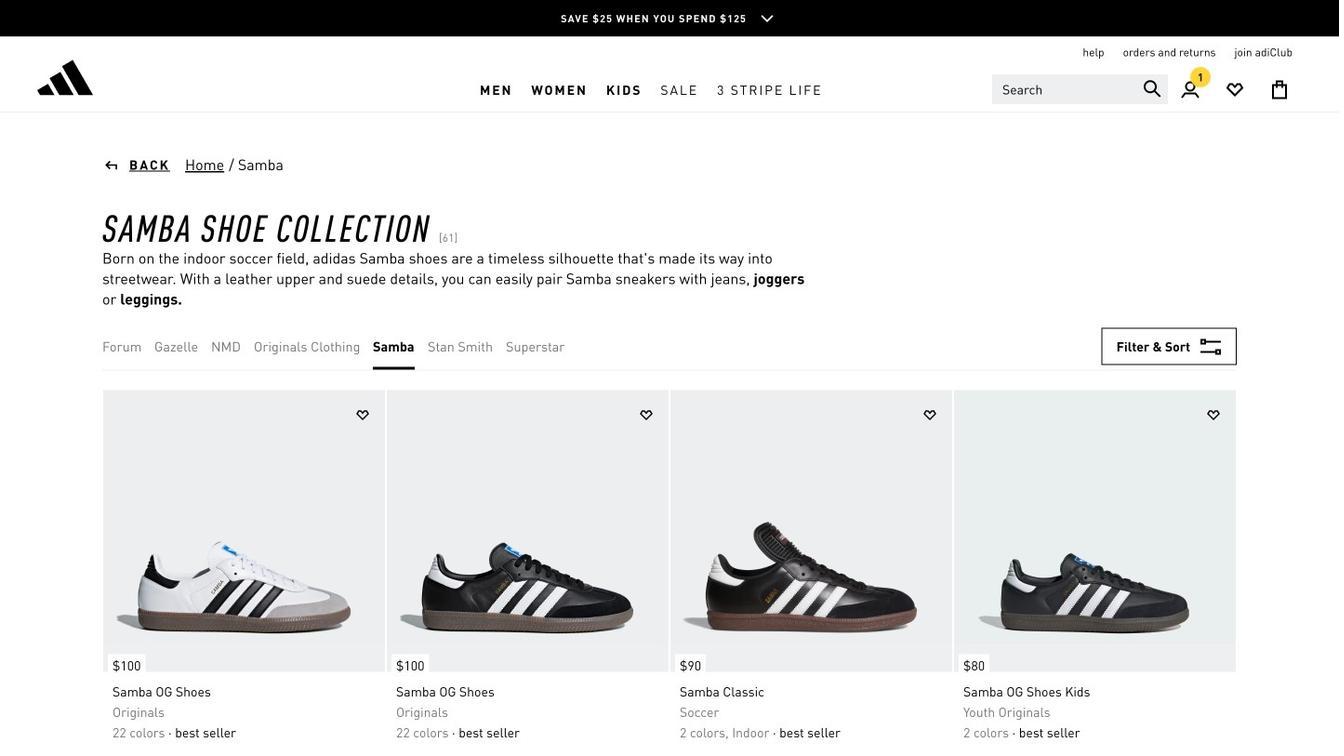 Task type: locate. For each thing, give the bounding box(es) containing it.
originals black samba og shoes image
[[387, 390, 669, 672]]

list
[[102, 323, 578, 370]]



Task type: vqa. For each thing, say whether or not it's contained in the screenshot.
Youth Originals Black Samba OG Shoes Kids image
yes



Task type: describe. For each thing, give the bounding box(es) containing it.
soccer black samba classic image
[[671, 390, 953, 672]]

originals white samba og shoes image
[[103, 390, 385, 672]]

Search field
[[993, 74, 1169, 104]]

main navigation element
[[320, 68, 984, 112]]

back image
[[102, 156, 129, 173]]

youth originals black samba og shoes kids image
[[955, 390, 1237, 672]]



